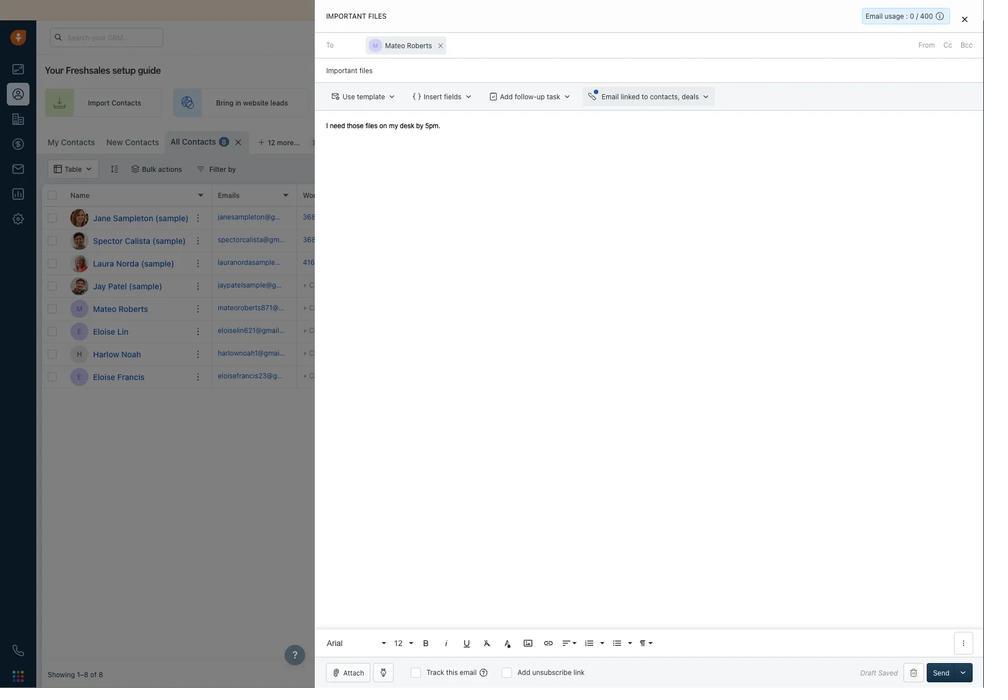 Task type: describe. For each thing, give the bounding box(es) containing it.
email linked to contacts, deals
[[602, 93, 699, 101]]

application containing arial
[[315, 111, 984, 657]]

none text field inside × dialog
[[450, 36, 452, 55]]

contacts for my
[[61, 138, 95, 147]]

laura
[[93, 259, 114, 268]]

actions
[[158, 165, 182, 173]]

important
[[326, 12, 367, 20]]

by
[[228, 165, 236, 173]]

4 link
[[924, 26, 942, 46]]

jane sampleton (sample) link
[[93, 212, 189, 224]]

fields
[[444, 93, 462, 101]]

jane sampleton (sample)
[[93, 213, 189, 223]]

track
[[427, 669, 444, 677]]

website
[[243, 99, 269, 107]]

harlow
[[93, 350, 119, 359]]

bring in website leads link
[[173, 89, 309, 117]]

press space to select this row. row containing mateo roberts
[[42, 298, 212, 321]]

(sample) for jay patel (sample)
[[129, 281, 162, 291]]

insert image (⌘p) image
[[523, 638, 533, 649]]

import all your sales data link
[[380, 5, 477, 15]]

deals
[[682, 93, 699, 101]]

jay patel (sample)
[[93, 281, 162, 291]]

insert link (⌘k) image
[[544, 638, 554, 649]]

lin
[[117, 327, 129, 336]]

sampleton
[[113, 213, 153, 223]]

spector
[[93, 236, 123, 245]]

press space to select this row. row containing eloisefrancis23@gmail.com
[[212, 366, 979, 389]]

add for mateoroberts871@gmail.com
[[335, 304, 347, 312]]

bulk actions button
[[124, 159, 190, 179]]

to inside button
[[642, 93, 649, 101]]

attach button
[[326, 663, 371, 683]]

contacts for import
[[112, 99, 141, 107]]

row group containing janesampleton@gmail.com
[[212, 207, 979, 389]]

import for import contacts
[[88, 99, 110, 107]]

filter by button
[[190, 159, 243, 179]]

+ for harlownoah1@gmail.com
[[303, 349, 307, 357]]

8 inside all contacts 8
[[222, 138, 226, 146]]

draft
[[861, 669, 877, 677]]

import contacts link
[[45, 89, 162, 117]]

bcc
[[961, 41, 973, 49]]

all
[[170, 137, 180, 146]]

name row
[[42, 184, 212, 207]]

eloise for eloise francis
[[93, 372, 115, 382]]

spectorcalista@gmail.com link
[[218, 235, 302, 247]]

route leads to your team link
[[448, 89, 593, 117]]

add follow-up task
[[500, 93, 561, 100]]

bring
[[216, 99, 234, 107]]

× link
[[435, 36, 447, 54]]

add for add unsubscribe link
[[518, 669, 531, 677]]

add deal
[[956, 99, 984, 107]]

track this email
[[427, 669, 477, 677]]

janesampleton@gmail.com 3684932360
[[218, 213, 346, 221]]

phone element
[[7, 639, 30, 662]]

click for mateoroberts871@gmail.com
[[309, 304, 325, 312]]

follow-
[[515, 93, 537, 100]]

container_wx8msf4aqz5i3rn1 image for filter by button
[[197, 165, 205, 173]]

add for eloiselin621@gmail.com
[[335, 326, 347, 334]]

patel
[[108, 281, 127, 291]]

⌘
[[312, 138, 319, 146]]

calista
[[125, 236, 150, 245]]

italic (⌘i) image
[[442, 638, 452, 649]]

mateo for mateo roberts ×
[[385, 42, 405, 49]]

row group containing jane sampleton (sample)
[[42, 207, 212, 389]]

press space to select this row. row containing lauranordasample@gmail.com
[[212, 252, 979, 275]]

harlow noah link
[[93, 349, 141, 360]]

0 horizontal spatial your
[[383, 99, 397, 107]]

e for eloise lin
[[77, 328, 81, 336]]

12 more...
[[268, 138, 300, 146]]

add for add follow-up task
[[500, 93, 513, 100]]

usage
[[885, 12, 904, 20]]

mateo roberts link
[[93, 303, 148, 315]]

task
[[547, 93, 561, 100]]

press space to select this row. row containing jane sampleton (sample)
[[42, 207, 212, 230]]

o
[[320, 138, 326, 146]]

clear formatting image
[[482, 638, 493, 649]]

what's new image
[[902, 34, 910, 42]]

press space to select this row. row containing jaypatelsample@gmail.com
[[212, 275, 979, 298]]

spector calista (sample) link
[[93, 235, 186, 247]]

spector calista (sample)
[[93, 236, 186, 245]]

attach
[[343, 669, 364, 677]]

laura norda (sample)
[[93, 259, 174, 268]]

contacts,
[[650, 93, 680, 101]]

add deal link
[[913, 89, 984, 117]]

add for add deal
[[956, 99, 969, 107]]

eloise francis link
[[93, 371, 145, 383]]

1–8
[[77, 671, 88, 679]]

team inside route leads to your team "link"
[[556, 99, 573, 107]]

contacts for all
[[182, 137, 216, 146]]

jaypatelsample@gmail.com + click to add
[[218, 281, 347, 289]]

showing 1–8 of 8
[[48, 671, 103, 679]]

1 vertical spatial 8
[[99, 671, 103, 679]]

underline (⌘u) image
[[462, 638, 472, 649]]

+ for eloiselin621@gmail.com
[[303, 326, 307, 334]]

leads inside "link"
[[512, 99, 529, 107]]

eloiselin621@gmail.com link
[[218, 326, 295, 338]]

eloiselin621@gmail.com
[[218, 326, 295, 334]]

h
[[77, 350, 82, 358]]

align image
[[562, 638, 572, 649]]

12 for 12 more...
[[268, 138, 275, 146]]

noah
[[121, 350, 141, 359]]

new
[[106, 138, 123, 147]]

my
[[48, 138, 59, 147]]

harlow noah
[[93, 350, 141, 359]]

email for email linked to contacts, deals
[[602, 93, 619, 101]]

harlownoah1@gmail.com
[[218, 349, 297, 357]]

linked
[[621, 93, 640, 101]]

data
[[458, 5, 474, 15]]

(sample) for spector calista (sample)
[[153, 236, 186, 245]]

1 + from the top
[[303, 281, 307, 289]]

bulk actions
[[142, 165, 182, 173]]

eloise francis
[[93, 372, 145, 382]]

up
[[537, 93, 545, 100]]

eloisefrancis23@gmail.com link
[[218, 371, 306, 383]]

link
[[574, 669, 585, 677]]

press space to select this row. row containing mateoroberts871@gmail.com
[[212, 298, 979, 321]]

press space to select this row. row containing janesampleton@gmail.com
[[212, 207, 979, 230]]

press space to select this row. row containing laura norda (sample)
[[42, 252, 212, 275]]

1 leads from the left
[[271, 99, 288, 107]]

ordered list image
[[585, 638, 595, 649]]

email
[[460, 669, 477, 677]]

4167348672
[[303, 258, 344, 266]]

of
[[90, 671, 97, 679]]

this
[[446, 669, 458, 677]]

lauranordasample@gmail.com
[[218, 258, 314, 266]]

Search your CRM... text field
[[50, 28, 163, 47]]

to
[[326, 41, 334, 49]]

your inside "link"
[[540, 99, 554, 107]]

s image
[[70, 232, 89, 250]]



Task type: vqa. For each thing, say whether or not it's contained in the screenshot.
filter
yes



Task type: locate. For each thing, give the bounding box(es) containing it.
bring in website leads
[[216, 99, 288, 107]]

press space to select this row. row containing harlownoah1@gmail.com
[[212, 343, 979, 366]]

francis
[[117, 372, 145, 382]]

work
[[303, 191, 320, 199]]

mateoroberts871@gmail.com link
[[218, 303, 312, 315]]

deal
[[971, 99, 984, 107]]

important files
[[326, 12, 387, 20]]

0 horizontal spatial add
[[500, 93, 513, 100]]

2 + from the top
[[303, 304, 307, 312]]

3684945781
[[303, 236, 345, 244]]

0 horizontal spatial import
[[88, 99, 110, 107]]

eloise down harlow
[[93, 372, 115, 382]]

m
[[373, 42, 378, 49], [76, 305, 82, 313]]

container_wx8msf4aqz5i3rn1 image
[[131, 165, 139, 173], [197, 165, 205, 173]]

12 left more...
[[268, 138, 275, 146]]

eloise lin link
[[93, 326, 129, 337]]

filter by
[[209, 165, 236, 173]]

my contacts
[[48, 138, 95, 147]]

12
[[268, 138, 275, 146], [394, 639, 403, 648]]

0 vertical spatial 8
[[222, 138, 226, 146]]

email inside button
[[602, 93, 619, 101]]

2 leads from the left
[[512, 99, 529, 107]]

4
[[934, 28, 938, 36]]

import for import all your sales data
[[380, 5, 405, 15]]

email left usage
[[866, 12, 883, 20]]

container_wx8msf4aqz5i3rn1 image left filter
[[197, 165, 205, 173]]

container_wx8msf4aqz5i3rn1 image left bulk
[[131, 165, 139, 173]]

jay
[[93, 281, 106, 291]]

2 click from the top
[[309, 304, 325, 312]]

1 vertical spatial m
[[76, 305, 82, 313]]

bold (⌘b) image
[[421, 638, 431, 649]]

press space to select this row. row containing eloiselin621@gmail.com
[[212, 321, 979, 343]]

12 inside dropdown button
[[394, 639, 403, 648]]

4167348672 link
[[303, 258, 344, 270]]

send
[[933, 669, 950, 677]]

1 horizontal spatial import
[[380, 5, 405, 15]]

0 horizontal spatial email
[[602, 93, 619, 101]]

mateo down files
[[385, 42, 405, 49]]

sales right create
[[671, 99, 688, 107]]

mateo for mateo roberts
[[93, 304, 117, 313]]

1 horizontal spatial 12
[[394, 639, 403, 648]]

2 vertical spatial + click to add
[[303, 349, 347, 357]]

team right the up
[[556, 99, 573, 107]]

8 up filter by
[[222, 138, 226, 146]]

3684932360 link
[[303, 212, 346, 224]]

mateo down jay
[[93, 304, 117, 313]]

0 horizontal spatial leads
[[271, 99, 288, 107]]

3 add from the top
[[335, 326, 347, 334]]

(sample) right "sampleton"
[[155, 213, 189, 223]]

mateoroberts871@gmail.com
[[218, 304, 312, 312]]

0 vertical spatial email
[[866, 12, 883, 20]]

my contacts button
[[42, 131, 101, 154], [48, 138, 95, 147]]

container_wx8msf4aqz5i3rn1 image for bulk actions button
[[131, 165, 139, 173]]

sales left data
[[436, 5, 456, 15]]

invite your team
[[363, 99, 416, 107]]

mateo inside mateo roberts ×
[[385, 42, 405, 49]]

unordered list image
[[612, 638, 623, 649]]

press space to select this row. row containing spector calista (sample)
[[42, 230, 212, 252]]

0 horizontal spatial 12
[[268, 138, 275, 146]]

your freshsales setup guide
[[45, 65, 161, 76]]

2 e from the top
[[77, 373, 81, 381]]

team
[[399, 99, 416, 107], [556, 99, 573, 107]]

norda
[[116, 259, 139, 268]]

eloise inside eloise lin link
[[93, 327, 115, 336]]

click down 4167348672 link
[[309, 281, 325, 289]]

1 eloise from the top
[[93, 327, 115, 336]]

contacts right my
[[61, 138, 95, 147]]

import left "all"
[[380, 5, 405, 15]]

click right eloisefrancis23@gmail.com
[[309, 372, 325, 380]]

grid
[[42, 183, 979, 661]]

2 row group from the left
[[212, 207, 979, 389]]

jaypatelsample@gmail.com link
[[218, 280, 305, 292]]

roberts down jay patel (sample) link
[[119, 304, 148, 313]]

1 horizontal spatial email
[[866, 12, 883, 20]]

(sample) inside laura norda (sample) "link"
[[141, 259, 174, 268]]

harlownoah1@gmail.com link
[[218, 348, 297, 360]]

2 add from the top
[[335, 304, 347, 312]]

text color image
[[503, 638, 513, 649]]

4 + from the top
[[303, 349, 307, 357]]

add left follow-
[[500, 93, 513, 100]]

+ click to add for eloiselin621@gmail.com
[[303, 326, 347, 334]]

2 eloise from the top
[[93, 372, 115, 382]]

new contacts
[[106, 138, 159, 147]]

1 horizontal spatial sales
[[671, 99, 688, 107]]

add left deal
[[956, 99, 969, 107]]

0 vertical spatial roberts
[[407, 42, 432, 49]]

add
[[335, 281, 347, 289], [335, 304, 347, 312], [335, 326, 347, 334], [335, 349, 347, 357], [335, 372, 347, 380]]

contacts right 'all'
[[182, 137, 216, 146]]

import down your freshsales setup guide
[[88, 99, 110, 107]]

1 horizontal spatial your
[[418, 5, 434, 15]]

more misc image
[[959, 638, 969, 649]]

import contacts
[[88, 99, 141, 107]]

create
[[647, 99, 669, 107]]

more...
[[277, 138, 300, 146]]

email
[[866, 12, 883, 20], [602, 93, 619, 101]]

cc
[[944, 41, 953, 49]]

:
[[906, 12, 908, 20]]

send button
[[927, 663, 956, 683]]

roberts left × "link"
[[407, 42, 432, 49]]

filter
[[209, 165, 226, 173]]

12 left bold (⌘b) icon
[[394, 639, 403, 648]]

0 vertical spatial eloise
[[93, 327, 115, 336]]

1 horizontal spatial add
[[518, 669, 531, 677]]

12 for 12
[[394, 639, 403, 648]]

4 click from the top
[[309, 349, 325, 357]]

0 horizontal spatial m
[[76, 305, 82, 313]]

email usage : 0 / 400
[[866, 12, 933, 20]]

0 vertical spatial sales
[[436, 5, 456, 15]]

click down 'jaypatelsample@gmail.com + click to add'
[[309, 304, 325, 312]]

3 + from the top
[[303, 326, 307, 334]]

in
[[235, 99, 241, 107]]

5 add from the top
[[335, 372, 347, 380]]

insert fields button
[[408, 87, 478, 106]]

press space to select this row. row
[[42, 207, 212, 230], [212, 207, 979, 230], [42, 230, 212, 252], [212, 230, 979, 252], [42, 252, 212, 275], [212, 252, 979, 275], [42, 275, 212, 298], [212, 275, 979, 298], [42, 298, 212, 321], [212, 298, 979, 321], [42, 321, 212, 343], [212, 321, 979, 343], [42, 343, 212, 366], [212, 343, 979, 366], [42, 366, 212, 389], [212, 366, 979, 389]]

1 row group from the left
[[42, 207, 212, 389]]

1 vertical spatial + click to add
[[303, 326, 347, 334]]

eloise inside eloise francis link
[[93, 372, 115, 382]]

press space to select this row. row containing jay patel (sample)
[[42, 275, 212, 298]]

to inside "link"
[[531, 99, 538, 107]]

1 vertical spatial email
[[602, 93, 619, 101]]

create sales sequence
[[647, 99, 722, 107]]

mateo inside 'press space to select this row.' row
[[93, 304, 117, 313]]

grid containing jane sampleton (sample)
[[42, 183, 979, 661]]

m inside × dialog
[[373, 42, 378, 49]]

× dialog
[[315, 0, 984, 688]]

400
[[920, 12, 933, 20]]

add left unsubscribe
[[518, 669, 531, 677]]

route leads to your team
[[491, 99, 573, 107]]

1 vertical spatial mateo
[[93, 304, 117, 313]]

j image
[[70, 277, 89, 295]]

+ click to add for mateoroberts871@gmail.com
[[303, 304, 347, 312]]

2 team from the left
[[556, 99, 573, 107]]

contacts
[[112, 99, 141, 107], [182, 137, 216, 146], [61, 138, 95, 147], [125, 138, 159, 147]]

8 right of
[[99, 671, 103, 679]]

0 vertical spatial m
[[373, 42, 378, 49]]

press space to select this row. row containing eloise francis
[[42, 366, 212, 389]]

3 + click to add from the top
[[303, 349, 347, 357]]

(sample) for jane sampleton (sample)
[[155, 213, 189, 223]]

leads right website
[[271, 99, 288, 107]]

route
[[491, 99, 510, 107]]

close image
[[962, 16, 968, 22]]

draft saved
[[861, 669, 898, 677]]

use template
[[343, 93, 385, 101]]

+ click to add
[[303, 304, 347, 312], [303, 326, 347, 334], [303, 349, 347, 357]]

(sample) right calista
[[153, 236, 186, 245]]

freshworks switcher image
[[12, 671, 24, 682]]

e up h
[[77, 328, 81, 336]]

1 horizontal spatial m
[[373, 42, 378, 49]]

container_wx8msf4aqz5i3rn1 image inside bulk actions button
[[131, 165, 139, 173]]

click for eloiselin621@gmail.com
[[309, 326, 325, 334]]

(sample) inside 'spector calista (sample)' link
[[153, 236, 186, 245]]

leads right route
[[512, 99, 529, 107]]

roberts for mateo roberts ×
[[407, 42, 432, 49]]

1 vertical spatial 12
[[394, 639, 403, 648]]

email left linked
[[602, 93, 619, 101]]

1 horizontal spatial mateo
[[385, 42, 405, 49]]

send email image
[[872, 33, 880, 42]]

row group
[[42, 207, 212, 389], [212, 207, 979, 389]]

name
[[70, 191, 90, 199]]

your right "all"
[[418, 5, 434, 15]]

1 vertical spatial import
[[88, 99, 110, 107]]

roberts inside mateo roberts ×
[[407, 42, 432, 49]]

0 horizontal spatial sales
[[436, 5, 456, 15]]

1 horizontal spatial container_wx8msf4aqz5i3rn1 image
[[197, 165, 205, 173]]

emails
[[218, 191, 240, 199]]

all contacts link
[[170, 136, 216, 148]]

mateo roberts ×
[[385, 39, 444, 51]]

eloisefrancis23@gmail.com
[[218, 372, 306, 380]]

0 vertical spatial import
[[380, 5, 405, 15]]

phone image
[[12, 645, 24, 656]]

1 container_wx8msf4aqz5i3rn1 image from the left
[[131, 165, 139, 173]]

1 horizontal spatial 8
[[222, 138, 226, 146]]

application
[[315, 111, 984, 657]]

(sample) down 'spector calista (sample)' link
[[141, 259, 174, 268]]

container_wx8msf4aqz5i3rn1 image inside filter by button
[[197, 165, 205, 173]]

1 vertical spatial sales
[[671, 99, 688, 107]]

0 horizontal spatial 8
[[99, 671, 103, 679]]

0 horizontal spatial roberts
[[119, 304, 148, 313]]

add for harlownoah1@gmail.com
[[335, 349, 347, 357]]

e
[[77, 328, 81, 336], [77, 373, 81, 381]]

(sample) down laura norda (sample) "link"
[[129, 281, 162, 291]]

eloise left lin
[[93, 327, 115, 336]]

j image
[[70, 209, 89, 227]]

4 add from the top
[[335, 349, 347, 357]]

jane
[[93, 213, 111, 223]]

0 horizontal spatial team
[[399, 99, 416, 107]]

2 container_wx8msf4aqz5i3rn1 image from the left
[[197, 165, 205, 173]]

eloise
[[93, 327, 115, 336], [93, 372, 115, 382]]

1 horizontal spatial team
[[556, 99, 573, 107]]

eloise for eloise lin
[[93, 327, 115, 336]]

email for email usage : 0 / 400
[[866, 12, 883, 20]]

eloisefrancis23@gmail.com + click to add
[[218, 372, 347, 380]]

+ click to add for harlownoah1@gmail.com
[[303, 349, 347, 357]]

2 + click to add from the top
[[303, 326, 347, 334]]

1 vertical spatial roberts
[[119, 304, 148, 313]]

1 horizontal spatial leads
[[512, 99, 529, 107]]

your right follow-
[[540, 99, 554, 107]]

janesampleton@gmail.com link
[[218, 212, 304, 224]]

+ for mateoroberts871@gmail.com
[[303, 304, 307, 312]]

1 click from the top
[[309, 281, 325, 289]]

m inside 'press space to select this row.' row
[[76, 305, 82, 313]]

press space to select this row. row containing eloise lin
[[42, 321, 212, 343]]

team inside invite your team link
[[399, 99, 416, 107]]

0 vertical spatial mateo
[[385, 42, 405, 49]]

press space to select this row. row containing harlow noah
[[42, 343, 212, 366]]

bulk
[[142, 165, 156, 173]]

add unsubscribe link
[[518, 669, 585, 677]]

1 add from the top
[[335, 281, 347, 289]]

e for eloise francis
[[77, 373, 81, 381]]

jay patel (sample) link
[[93, 281, 162, 292]]

your right 'invite'
[[383, 99, 397, 107]]

team left insert
[[399, 99, 416, 107]]

contacts right new
[[125, 138, 159, 147]]

2 horizontal spatial add
[[956, 99, 969, 107]]

use
[[343, 93, 355, 101]]

0 vertical spatial + click to add
[[303, 304, 347, 312]]

3 click from the top
[[309, 326, 325, 334]]

1 + click to add from the top
[[303, 304, 347, 312]]

1 vertical spatial eloise
[[93, 372, 115, 382]]

click for harlownoah1@gmail.com
[[309, 349, 325, 357]]

m down files
[[373, 42, 378, 49]]

5 + from the top
[[303, 372, 307, 380]]

0 vertical spatial 12
[[268, 138, 275, 146]]

0 horizontal spatial mateo
[[93, 304, 117, 313]]

1 team from the left
[[399, 99, 416, 107]]

0
[[910, 12, 915, 20]]

5 click from the top
[[309, 372, 325, 380]]

None text field
[[450, 36, 452, 55]]

1 vertical spatial e
[[77, 373, 81, 381]]

1 e from the top
[[77, 328, 81, 336]]

(sample) inside jay patel (sample) link
[[129, 281, 162, 291]]

2 horizontal spatial your
[[540, 99, 554, 107]]

paragraph format image
[[638, 638, 648, 649]]

click up eloisefrancis23@gmail.com + click to add
[[309, 349, 325, 357]]

12 inside button
[[268, 138, 275, 146]]

(sample) for laura norda (sample)
[[141, 259, 174, 268]]

0 horizontal spatial container_wx8msf4aqz5i3rn1 image
[[131, 165, 139, 173]]

(sample) inside jane sampleton (sample) link
[[155, 213, 189, 223]]

0 vertical spatial e
[[77, 328, 81, 336]]

click down mateoroberts871@gmail.com "link"
[[309, 326, 325, 334]]

eloise lin
[[93, 327, 129, 336]]

l image
[[70, 254, 89, 273]]

roberts for mateo roberts
[[119, 304, 148, 313]]

m down j icon
[[76, 305, 82, 313]]

press space to select this row. row containing spectorcalista@gmail.com
[[212, 230, 979, 252]]

1 horizontal spatial roberts
[[407, 42, 432, 49]]

contacts down setup at the left of page
[[112, 99, 141, 107]]

insert
[[424, 93, 442, 101]]

contacts for new
[[125, 138, 159, 147]]

click
[[309, 281, 325, 289], [309, 304, 325, 312], [309, 326, 325, 334], [309, 349, 325, 357], [309, 372, 325, 380]]

e down h
[[77, 373, 81, 381]]

Write a subject line text field
[[315, 59, 984, 82]]

cell
[[382, 207, 468, 229], [468, 207, 553, 229], [553, 207, 638, 229], [638, 207, 723, 229], [723, 207, 808, 229], [808, 207, 893, 229], [893, 207, 979, 229], [382, 230, 468, 252], [468, 230, 553, 252], [553, 230, 638, 252], [638, 230, 723, 252], [723, 230, 808, 252], [808, 230, 893, 252], [893, 230, 979, 252], [382, 252, 468, 275], [468, 252, 553, 275], [553, 252, 638, 275], [638, 252, 723, 275], [723, 252, 808, 275], [808, 252, 893, 275], [893, 252, 979, 275], [382, 275, 468, 297], [468, 275, 553, 297], [553, 275, 638, 297], [638, 275, 723, 297], [723, 275, 808, 297], [808, 275, 893, 297], [893, 275, 979, 297], [382, 298, 468, 320], [468, 298, 553, 320], [553, 298, 638, 320], [638, 298, 723, 320], [723, 298, 808, 320], [808, 298, 893, 320], [893, 298, 979, 320], [382, 321, 468, 343], [468, 321, 553, 343], [553, 321, 638, 343], [638, 321, 723, 343], [723, 321, 808, 343], [808, 321, 893, 343], [893, 321, 979, 343], [382, 343, 468, 365], [468, 343, 553, 365], [553, 343, 638, 365], [638, 343, 723, 365], [723, 343, 808, 365], [808, 343, 893, 365], [893, 343, 979, 365], [382, 366, 468, 388], [468, 366, 553, 388], [553, 366, 638, 388], [638, 366, 723, 388], [723, 366, 808, 388], [808, 366, 893, 388], [893, 366, 979, 388]]

create sales sequence link
[[604, 89, 742, 117]]



